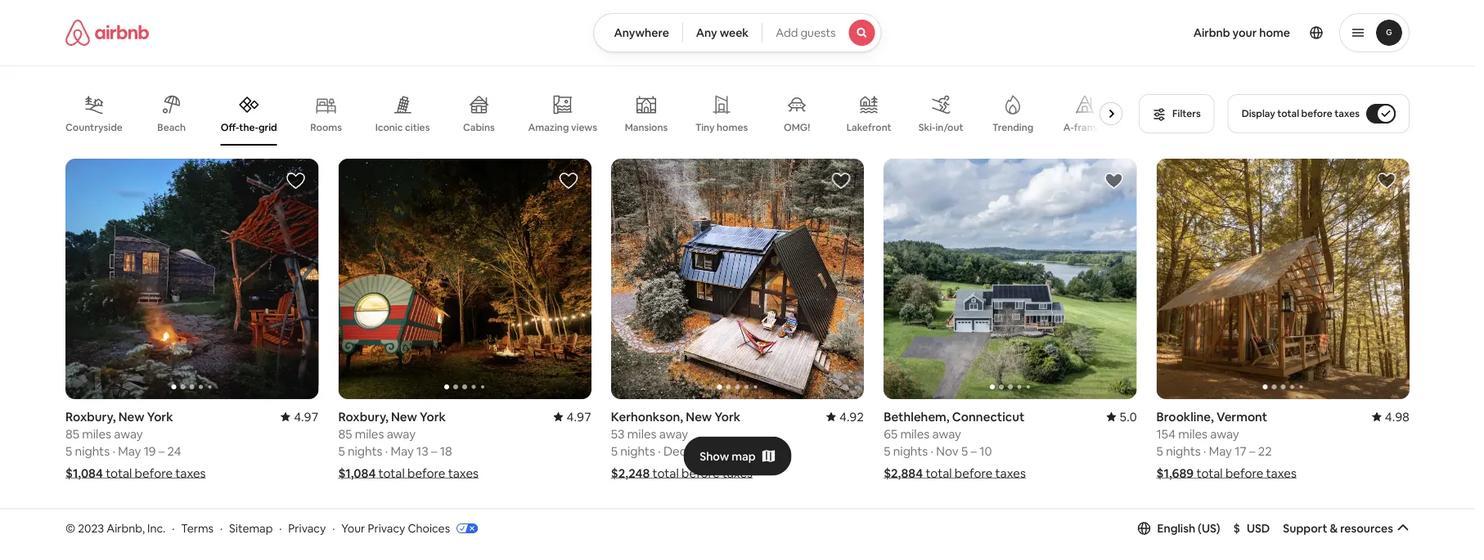 Task type: vqa. For each thing, say whether or not it's contained in the screenshot.


Task type: locate. For each thing, give the bounding box(es) containing it.
miles inside roxbury, new york 85 miles away 5 nights · may 19 – 24 $1,084 total before taxes
[[82, 426, 111, 442]]

0 horizontal spatial 4.97
[[294, 409, 319, 425]]

beach
[[157, 121, 186, 134]]

· left dec
[[658, 443, 661, 459]]

miles inside kerhonkson, new york 53 miles away 5 nights · dec 18 – 23 $2,248 total before taxes
[[628, 426, 657, 442]]

miles for dec 18 – 23
[[628, 426, 657, 442]]

any
[[696, 25, 718, 40]]

5 down 53
[[611, 443, 618, 459]]

taxes
[[1335, 107, 1360, 120], [175, 465, 206, 481], [448, 465, 479, 481], [722, 465, 753, 481], [996, 465, 1026, 481], [1267, 465, 1297, 481]]

– right 19
[[159, 443, 165, 459]]

york up 23
[[715, 409, 741, 425]]

rooms
[[310, 121, 342, 134]]

1 horizontal spatial 18
[[689, 443, 702, 459]]

york up 19
[[147, 409, 173, 425]]

york inside roxbury, new york 85 miles away 5 nights · may 19 – 24 $1,084 total before taxes
[[147, 409, 173, 425]]

privacy
[[288, 521, 326, 536], [368, 521, 405, 536]]

nights inside "roxbury, new york 85 miles away 5 nights · may 13 – 18 $1,084 total before taxes"
[[348, 443, 383, 459]]

add to wishlist: brookline, vermont image
[[1377, 171, 1397, 191]]

1 horizontal spatial york
[[420, 409, 446, 425]]

1 miles from the left
[[82, 426, 111, 442]]

total down nov on the right bottom
[[926, 465, 952, 481]]

may left "17"
[[1209, 443, 1232, 459]]

· left 13
[[385, 443, 388, 459]]

3 miles from the left
[[628, 426, 657, 442]]

0 horizontal spatial 85
[[65, 426, 79, 442]]

1 horizontal spatial 4.97
[[567, 409, 592, 425]]

2 new from the left
[[391, 409, 417, 425]]

2 york from the left
[[420, 409, 446, 425]]

roxbury, new york 85 miles away 5 nights · may 13 – 18 $1,084 total before taxes
[[338, 409, 479, 481]]

add to wishlist: roxbury, new york image
[[559, 171, 578, 191]]

5 – from the left
[[1250, 443, 1256, 459]]

1 horizontal spatial roxbury,
[[338, 409, 389, 425]]

1 may from the left
[[118, 443, 141, 459]]

before down "17"
[[1226, 465, 1264, 481]]

5
[[65, 443, 72, 459], [338, 443, 345, 459], [611, 443, 618, 459], [884, 443, 891, 459], [962, 443, 968, 459], [1157, 443, 1164, 459]]

new up 19
[[118, 409, 144, 425]]

miles inside bethlehem, connecticut 65 miles away 5 nights · nov 5 – 10 $2,884 total before taxes
[[901, 426, 930, 442]]

2 may from the left
[[391, 443, 414, 459]]

total right $1,689
[[1197, 465, 1223, 481]]

– inside "roxbury, new york 85 miles away 5 nights · may 13 – 18 $1,084 total before taxes"
[[431, 443, 437, 459]]

add guests
[[776, 25, 836, 40]]

add to wishlist: kerhonkson, new york image
[[832, 171, 851, 191]]

english (us) button
[[1138, 521, 1221, 536]]

0 horizontal spatial york
[[147, 409, 173, 425]]

before
[[1302, 107, 1333, 120], [135, 465, 173, 481], [408, 465, 446, 481], [682, 465, 720, 481], [955, 465, 993, 481], [1226, 465, 1264, 481]]

5 away from the left
[[1211, 426, 1240, 442]]

group
[[65, 82, 1129, 146], [65, 159, 319, 399], [338, 159, 592, 399], [611, 159, 864, 399], [884, 159, 1137, 399], [1157, 159, 1410, 399], [65, 514, 319, 548], [338, 514, 592, 548], [611, 514, 864, 548], [611, 514, 864, 548], [884, 514, 1137, 548], [1157, 514, 1410, 548]]

nights left 19
[[75, 443, 110, 459]]

omg!
[[784, 121, 810, 134]]

airbnb your home link
[[1184, 16, 1300, 50]]

before inside roxbury, new york 85 miles away 5 nights · may 19 – 24 $1,084 total before taxes
[[135, 465, 173, 481]]

airbnb
[[1194, 25, 1231, 40]]

ski-in/out
[[919, 121, 964, 134]]

1 4.97 from the left
[[294, 409, 319, 425]]

new up dec
[[686, 409, 712, 425]]

5 up ©
[[65, 443, 72, 459]]

4 miles from the left
[[901, 426, 930, 442]]

3 may from the left
[[1209, 443, 1232, 459]]

nights inside brookline, vermont 154 miles away 5 nights · may 17 – 22 $1,689 total before taxes
[[1166, 443, 1201, 459]]

miles for may 13 – 18
[[355, 426, 384, 442]]

&
[[1330, 521, 1338, 536]]

usd
[[1247, 521, 1270, 536]]

away for may 19 – 24
[[114, 426, 143, 442]]

any week
[[696, 25, 749, 40]]

1 horizontal spatial may
[[391, 443, 414, 459]]

before right display
[[1302, 107, 1333, 120]]

away inside bethlehem, connecticut 65 miles away 5 nights · nov 5 – 10 $2,884 total before taxes
[[933, 426, 962, 442]]

add to wishlist: bethlehem, connecticut image
[[1105, 171, 1124, 191]]

away inside roxbury, new york 85 miles away 5 nights · may 19 – 24 $1,084 total before taxes
[[114, 426, 143, 442]]

2023
[[78, 521, 104, 536]]

4 nights from the left
[[893, 443, 928, 459]]

nov
[[937, 443, 959, 459]]

5 miles from the left
[[1179, 426, 1208, 442]]

tiny homes
[[696, 121, 748, 134]]

18 right dec
[[689, 443, 702, 459]]

24
[[167, 443, 181, 459]]

1 away from the left
[[114, 426, 143, 442]]

5 up your
[[338, 443, 345, 459]]

5 right nov on the right bottom
[[962, 443, 968, 459]]

3 nights from the left
[[621, 443, 655, 459]]

before inside button
[[1302, 107, 1333, 120]]

cities
[[405, 121, 430, 134]]

display total before taxes button
[[1228, 94, 1410, 133]]

choices
[[408, 521, 450, 536]]

vermont
[[1217, 409, 1268, 425]]

2 4.97 from the left
[[567, 409, 592, 425]]

– left the "10"
[[971, 443, 977, 459]]

1 york from the left
[[147, 409, 173, 425]]

a-
[[1064, 121, 1074, 134]]

2 – from the left
[[431, 443, 437, 459]]

2 nights from the left
[[348, 443, 383, 459]]

© 2023 airbnb, inc. ·
[[65, 521, 175, 536]]

18 right 13
[[440, 443, 452, 459]]

views
[[571, 121, 597, 134]]

privacy right your
[[368, 521, 405, 536]]

0 horizontal spatial $1,084
[[65, 465, 103, 481]]

· left add to wishlist: shaftsbury, vermont 'icon'
[[279, 521, 282, 536]]

– right 13
[[431, 443, 437, 459]]

privacy link
[[288, 521, 326, 536]]

2 horizontal spatial new
[[686, 409, 712, 425]]

18 inside kerhonkson, new york 53 miles away 5 nights · dec 18 – 23 $2,248 total before taxes
[[689, 443, 702, 459]]

before down "show"
[[682, 465, 720, 481]]

nights up $1,689
[[1166, 443, 1201, 459]]

kerhonkson,
[[611, 409, 683, 425]]

18
[[440, 443, 452, 459], [689, 443, 702, 459]]

mansions
[[625, 121, 668, 134]]

· inside roxbury, new york 85 miles away 5 nights · may 19 – 24 $1,084 total before taxes
[[112, 443, 115, 459]]

0 horizontal spatial new
[[118, 409, 144, 425]]

3 – from the left
[[704, 443, 710, 459]]

· left nov on the right bottom
[[931, 443, 934, 459]]

5 down 154
[[1157, 443, 1164, 459]]

5 nights from the left
[[1166, 443, 1201, 459]]

away inside "roxbury, new york 85 miles away 5 nights · may 13 – 18 $1,084 total before taxes"
[[387, 426, 416, 442]]

york
[[147, 409, 173, 425], [420, 409, 446, 425], [715, 409, 741, 425]]

1 horizontal spatial new
[[391, 409, 417, 425]]

· right 'inc.'
[[172, 521, 175, 536]]

roxbury,
[[65, 409, 116, 425], [338, 409, 389, 425]]

new up 13
[[391, 409, 417, 425]]

19
[[144, 443, 156, 459]]

3 york from the left
[[715, 409, 741, 425]]

1 $1,084 from the left
[[65, 465, 103, 481]]

display
[[1242, 107, 1276, 120]]

homes
[[717, 121, 748, 134]]

· inside "roxbury, new york 85 miles away 5 nights · may 13 – 18 $1,084 total before taxes"
[[385, 443, 388, 459]]

2 miles from the left
[[355, 426, 384, 442]]

6 5 from the left
[[1157, 443, 1164, 459]]

show map button
[[684, 437, 792, 476]]

inc.
[[147, 521, 166, 536]]

may inside "roxbury, new york 85 miles away 5 nights · may 13 – 18 $1,084 total before taxes"
[[391, 443, 414, 459]]

before down the "10"
[[955, 465, 993, 481]]

1 roxbury, from the left
[[65, 409, 116, 425]]

york for 24
[[147, 409, 173, 425]]

total down dec
[[653, 465, 679, 481]]

miles inside "roxbury, new york 85 miles away 5 nights · may 13 – 18 $1,084 total before taxes"
[[355, 426, 384, 442]]

countryside
[[65, 121, 123, 134]]

4 away from the left
[[933, 426, 962, 442]]

new inside "roxbury, new york 85 miles away 5 nights · may 13 – 18 $1,084 total before taxes"
[[391, 409, 417, 425]]

– for 18
[[431, 443, 437, 459]]

away inside kerhonkson, new york 53 miles away 5 nights · dec 18 – 23 $2,248 total before taxes
[[659, 426, 688, 442]]

roxbury, inside "roxbury, new york 85 miles away 5 nights · may 13 – 18 $1,084 total before taxes"
[[338, 409, 389, 425]]

may left 13
[[391, 443, 414, 459]]

– for 24
[[159, 443, 165, 459]]

– left 23
[[704, 443, 710, 459]]

· inside kerhonkson, new york 53 miles away 5 nights · dec 18 – 23 $2,248 total before taxes
[[658, 443, 661, 459]]

$1,084 inside roxbury, new york 85 miles away 5 nights · may 19 – 24 $1,084 total before taxes
[[65, 465, 103, 481]]

2 horizontal spatial york
[[715, 409, 741, 425]]

before down 19
[[135, 465, 173, 481]]

your privacy choices link
[[341, 521, 478, 537]]

2 away from the left
[[387, 426, 416, 442]]

5 inside roxbury, new york 85 miles away 5 nights · may 19 – 24 $1,084 total before taxes
[[65, 443, 72, 459]]

· left your
[[332, 521, 335, 536]]

nights for dec 18 – 23
[[621, 443, 655, 459]]

– inside kerhonkson, new york 53 miles away 5 nights · dec 18 – 23 $2,248 total before taxes
[[704, 443, 710, 459]]

privacy left your
[[288, 521, 326, 536]]

0 horizontal spatial privacy
[[288, 521, 326, 536]]

add to wishlist: prattsburgh, new york image
[[1377, 526, 1397, 546]]

away for dec 18 – 23
[[659, 426, 688, 442]]

– inside roxbury, new york 85 miles away 5 nights · may 19 – 24 $1,084 total before taxes
[[159, 443, 165, 459]]

away
[[114, 426, 143, 442], [387, 426, 416, 442], [659, 426, 688, 442], [933, 426, 962, 442], [1211, 426, 1240, 442]]

2 18 from the left
[[689, 443, 702, 459]]

2 horizontal spatial may
[[1209, 443, 1232, 459]]

map
[[732, 449, 756, 464]]

iconic cities
[[375, 121, 430, 134]]

4.98
[[1385, 409, 1410, 425]]

0 horizontal spatial roxbury,
[[65, 409, 116, 425]]

total inside display total before taxes button
[[1278, 107, 1300, 120]]

york inside kerhonkson, new york 53 miles away 5 nights · dec 18 – 23 $2,248 total before taxes
[[715, 409, 741, 425]]

1 new from the left
[[118, 409, 144, 425]]

amazing views
[[528, 121, 597, 134]]

$1,084 inside "roxbury, new york 85 miles away 5 nights · may 13 – 18 $1,084 total before taxes"
[[338, 465, 376, 481]]

nights inside kerhonkson, new york 53 miles away 5 nights · dec 18 – 23 $2,248 total before taxes
[[621, 443, 655, 459]]

3 new from the left
[[686, 409, 712, 425]]

– right "17"
[[1250, 443, 1256, 459]]

2 5 from the left
[[338, 443, 345, 459]]

new inside roxbury, new york 85 miles away 5 nights · may 19 – 24 $1,084 total before taxes
[[118, 409, 144, 425]]

1 – from the left
[[159, 443, 165, 459]]

total inside roxbury, new york 85 miles away 5 nights · may 19 – 24 $1,084 total before taxes
[[106, 465, 132, 481]]

4 – from the left
[[971, 443, 977, 459]]

1 horizontal spatial privacy
[[368, 521, 405, 536]]

3 5 from the left
[[611, 443, 618, 459]]

nights for may 19 – 24
[[75, 443, 110, 459]]

new inside kerhonkson, new york 53 miles away 5 nights · dec 18 – 23 $2,248 total before taxes
[[686, 409, 712, 425]]

brookline,
[[1157, 409, 1214, 425]]

new for 18
[[686, 409, 712, 425]]

None search field
[[594, 13, 882, 52]]

$1,689
[[1157, 465, 1194, 481]]

$
[[1234, 521, 1241, 536]]

before down 13
[[408, 465, 446, 481]]

· inside brookline, vermont 154 miles away 5 nights · may 17 – 22 $1,689 total before taxes
[[1204, 443, 1207, 459]]

–
[[159, 443, 165, 459], [431, 443, 437, 459], [704, 443, 710, 459], [971, 443, 977, 459], [1250, 443, 1256, 459]]

$1,084
[[65, 465, 103, 481], [338, 465, 376, 481]]

a-frames
[[1064, 121, 1107, 134]]

add
[[776, 25, 798, 40]]

may
[[118, 443, 141, 459], [391, 443, 414, 459], [1209, 443, 1232, 459]]

1 85 from the left
[[65, 426, 79, 442]]

2 roxbury, from the left
[[338, 409, 389, 425]]

65
[[884, 426, 898, 442]]

$1,084 up the 2023
[[65, 465, 103, 481]]

4.97 out of 5 average rating image
[[554, 409, 592, 425]]

· left "17"
[[1204, 443, 1207, 459]]

total inside kerhonkson, new york 53 miles away 5 nights · dec 18 – 23 $2,248 total before taxes
[[653, 465, 679, 481]]

new for 13
[[391, 409, 417, 425]]

85 inside "roxbury, new york 85 miles away 5 nights · may 13 – 18 $1,084 total before taxes"
[[338, 426, 352, 442]]

ski-
[[919, 121, 936, 134]]

nights inside roxbury, new york 85 miles away 5 nights · may 19 – 24 $1,084 total before taxes
[[75, 443, 110, 459]]

nights left 13
[[348, 443, 383, 459]]

0 horizontal spatial may
[[118, 443, 141, 459]]

may inside roxbury, new york 85 miles away 5 nights · may 19 – 24 $1,084 total before taxes
[[118, 443, 141, 459]]

1 5 from the left
[[65, 443, 72, 459]]

add guests button
[[762, 13, 882, 52]]

$1,084 up your
[[338, 465, 376, 481]]

nights for may 13 – 18
[[348, 443, 383, 459]]

york inside "roxbury, new york 85 miles away 5 nights · may 13 – 18 $1,084 total before taxes"
[[420, 409, 446, 425]]

· inside bethlehem, connecticut 65 miles away 5 nights · nov 5 – 10 $2,884 total before taxes
[[931, 443, 934, 459]]

total right display
[[1278, 107, 1300, 120]]

support & resources button
[[1284, 521, 1410, 536]]

5 down 65 on the right of the page
[[884, 443, 891, 459]]

5 5 from the left
[[962, 443, 968, 459]]

1 privacy from the left
[[288, 521, 326, 536]]

may left 19
[[118, 443, 141, 459]]

total up your privacy choices
[[379, 465, 405, 481]]

nights up $2,248
[[621, 443, 655, 459]]

85 inside roxbury, new york 85 miles away 5 nights · may 19 – 24 $1,084 total before taxes
[[65, 426, 79, 442]]

18 inside "roxbury, new york 85 miles away 5 nights · may 13 – 18 $1,084 total before taxes"
[[440, 443, 452, 459]]

group containing off-the-grid
[[65, 82, 1129, 146]]

2 85 from the left
[[338, 426, 352, 442]]

new
[[118, 409, 144, 425], [391, 409, 417, 425], [686, 409, 712, 425]]

3 away from the left
[[659, 426, 688, 442]]

0 horizontal spatial 18
[[440, 443, 452, 459]]

total up © 2023 airbnb, inc. ·
[[106, 465, 132, 481]]

· left 19
[[112, 443, 115, 459]]

2 $1,084 from the left
[[338, 465, 376, 481]]

before inside brookline, vermont 154 miles away 5 nights · may 17 – 22 $1,689 total before taxes
[[1226, 465, 1264, 481]]

4.92 out of 5 average rating image
[[827, 409, 864, 425]]

(us)
[[1198, 521, 1221, 536]]

1 horizontal spatial $1,084
[[338, 465, 376, 481]]

york up 13
[[420, 409, 446, 425]]

nights
[[75, 443, 110, 459], [348, 443, 383, 459], [621, 443, 655, 459], [893, 443, 928, 459], [1166, 443, 1201, 459]]

1 18 from the left
[[440, 443, 452, 459]]

roxbury, inside roxbury, new york 85 miles away 5 nights · may 19 – 24 $1,084 total before taxes
[[65, 409, 116, 425]]

kerhonkson, new york 53 miles away 5 nights · dec 18 – 23 $2,248 total before taxes
[[611, 409, 753, 481]]

nights up $2,884
[[893, 443, 928, 459]]

total
[[1278, 107, 1300, 120], [106, 465, 132, 481], [379, 465, 405, 481], [653, 465, 679, 481], [926, 465, 952, 481], [1197, 465, 1223, 481]]

brookline, vermont 154 miles away 5 nights · may 17 – 22 $1,689 total before taxes
[[1157, 409, 1297, 481]]

1 nights from the left
[[75, 443, 110, 459]]

york for 23
[[715, 409, 741, 425]]

1 horizontal spatial 85
[[338, 426, 352, 442]]



Task type: describe. For each thing, give the bounding box(es) containing it.
in/out
[[936, 121, 964, 134]]

your
[[1233, 25, 1257, 40]]

before inside bethlehem, connecticut 65 miles away 5 nights · nov 5 – 10 $2,884 total before taxes
[[955, 465, 993, 481]]

5.0 out of 5 average rating image
[[1107, 409, 1137, 425]]

roxbury, for roxbury, new york 85 miles away 5 nights · may 19 – 24 $1,084 total before taxes
[[65, 409, 116, 425]]

english (us)
[[1158, 521, 1221, 536]]

22
[[1258, 443, 1272, 459]]

may for may 13 – 18
[[391, 443, 414, 459]]

may inside brookline, vermont 154 miles away 5 nights · may 17 – 22 $1,689 total before taxes
[[1209, 443, 1232, 459]]

53
[[611, 426, 625, 442]]

filters
[[1173, 107, 1201, 120]]

profile element
[[902, 0, 1410, 65]]

taxes inside bethlehem, connecticut 65 miles away 5 nights · nov 5 – 10 $2,884 total before taxes
[[996, 465, 1026, 481]]

grid
[[259, 121, 277, 134]]

5.0
[[1120, 409, 1137, 425]]

· right terms
[[220, 521, 223, 536]]

4.97 for roxbury, new york 85 miles away 5 nights · may 19 – 24 $1,084 total before taxes
[[294, 409, 319, 425]]

$1,084 for roxbury, new york 85 miles away 5 nights · may 19 – 24 $1,084 total before taxes
[[65, 465, 103, 481]]

show map
[[700, 449, 756, 464]]

total inside bethlehem, connecticut 65 miles away 5 nights · nov 5 – 10 $2,884 total before taxes
[[926, 465, 952, 481]]

bethlehem,
[[884, 409, 950, 425]]

13
[[417, 443, 429, 459]]

10
[[980, 443, 992, 459]]

guests
[[801, 25, 836, 40]]

tiny
[[696, 121, 715, 134]]

sitemap
[[229, 521, 273, 536]]

trending
[[993, 121, 1034, 134]]

$2,248
[[611, 465, 650, 481]]

5 inside brookline, vermont 154 miles away 5 nights · may 17 – 22 $1,689 total before taxes
[[1157, 443, 1164, 459]]

airbnb,
[[107, 521, 145, 536]]

roxbury, for roxbury, new york 85 miles away 5 nights · may 13 – 18 $1,084 total before taxes
[[338, 409, 389, 425]]

$2,884
[[884, 465, 923, 481]]

©
[[65, 521, 75, 536]]

airbnb your home
[[1194, 25, 1291, 40]]

total inside brookline, vermont 154 miles away 5 nights · may 17 – 22 $1,689 total before taxes
[[1197, 465, 1223, 481]]

terms · sitemap · privacy ·
[[181, 521, 335, 536]]

sitemap link
[[229, 521, 273, 536]]

before inside "roxbury, new york 85 miles away 5 nights · may 13 – 18 $1,084 total before taxes"
[[408, 465, 446, 481]]

before inside kerhonkson, new york 53 miles away 5 nights · dec 18 – 23 $2,248 total before taxes
[[682, 465, 720, 481]]

$ usd
[[1234, 521, 1270, 536]]

your
[[341, 521, 365, 536]]

amazing
[[528, 121, 569, 134]]

resources
[[1341, 521, 1394, 536]]

17
[[1235, 443, 1247, 459]]

away for may 13 – 18
[[387, 426, 416, 442]]

none search field containing anywhere
[[594, 13, 882, 52]]

taxes inside roxbury, new york 85 miles away 5 nights · may 19 – 24 $1,084 total before taxes
[[175, 465, 206, 481]]

taxes inside button
[[1335, 107, 1360, 120]]

5 inside kerhonkson, new york 53 miles away 5 nights · dec 18 – 23 $2,248 total before taxes
[[611, 443, 618, 459]]

nights inside bethlehem, connecticut 65 miles away 5 nights · nov 5 – 10 $2,884 total before taxes
[[893, 443, 928, 459]]

5 inside "roxbury, new york 85 miles away 5 nights · may 13 – 18 $1,084 total before taxes"
[[338, 443, 345, 459]]

– for 23
[[704, 443, 710, 459]]

english
[[1158, 521, 1196, 536]]

terms link
[[181, 521, 214, 536]]

154
[[1157, 426, 1176, 442]]

lakefront
[[847, 121, 892, 134]]

2 privacy from the left
[[368, 521, 405, 536]]

away inside brookline, vermont 154 miles away 5 nights · may 17 – 22 $1,689 total before taxes
[[1211, 426, 1240, 442]]

iconic
[[375, 121, 403, 134]]

$1,084 for roxbury, new york 85 miles away 5 nights · may 13 – 18 $1,084 total before taxes
[[338, 465, 376, 481]]

85 for roxbury, new york 85 miles away 5 nights · may 13 – 18 $1,084 total before taxes
[[338, 426, 352, 442]]

support
[[1284, 521, 1328, 536]]

off-
[[221, 121, 239, 134]]

add to wishlist: shaftsbury, vermont image
[[286, 526, 306, 546]]

taxes inside "roxbury, new york 85 miles away 5 nights · may 13 – 18 $1,084 total before taxes"
[[448, 465, 479, 481]]

show
[[700, 449, 729, 464]]

taxes inside kerhonkson, new york 53 miles away 5 nights · dec 18 – 23 $2,248 total before taxes
[[722, 465, 753, 481]]

85 for roxbury, new york 85 miles away 5 nights · may 19 – 24 $1,084 total before taxes
[[65, 426, 79, 442]]

roxbury, new york 85 miles away 5 nights · may 19 – 24 $1,084 total before taxes
[[65, 409, 206, 481]]

your privacy choices
[[341, 521, 450, 536]]

4.92
[[840, 409, 864, 425]]

dec
[[664, 443, 687, 459]]

4.97 for roxbury, new york 85 miles away 5 nights · may 13 – 18 $1,084 total before taxes
[[567, 409, 592, 425]]

taxes inside brookline, vermont 154 miles away 5 nights · may 17 – 22 $1,689 total before taxes
[[1267, 465, 1297, 481]]

23
[[713, 443, 727, 459]]

4.98 out of 5 average rating image
[[1372, 409, 1410, 425]]

the-
[[239, 121, 259, 134]]

york for 18
[[420, 409, 446, 425]]

anywhere
[[614, 25, 669, 40]]

new for 19
[[118, 409, 144, 425]]

support & resources
[[1284, 521, 1394, 536]]

miles for may 19 – 24
[[82, 426, 111, 442]]

4 5 from the left
[[884, 443, 891, 459]]

add to wishlist: roxbury, new york image
[[286, 171, 306, 191]]

off-the-grid
[[221, 121, 277, 134]]

miles inside brookline, vermont 154 miles away 5 nights · may 17 – 22 $1,689 total before taxes
[[1179, 426, 1208, 442]]

connecticut
[[952, 409, 1025, 425]]

display total before taxes
[[1242, 107, 1360, 120]]

anywhere button
[[594, 13, 683, 52]]

week
[[720, 25, 749, 40]]

bethlehem, connecticut 65 miles away 5 nights · nov 5 – 10 $2,884 total before taxes
[[884, 409, 1026, 481]]

– inside bethlehem, connecticut 65 miles away 5 nights · nov 5 – 10 $2,884 total before taxes
[[971, 443, 977, 459]]

any week button
[[682, 13, 763, 52]]

may for may 19 – 24
[[118, 443, 141, 459]]

cabins
[[463, 121, 495, 134]]

total inside "roxbury, new york 85 miles away 5 nights · may 13 – 18 $1,084 total before taxes"
[[379, 465, 405, 481]]

frames
[[1074, 121, 1107, 134]]

– inside brookline, vermont 154 miles away 5 nights · may 17 – 22 $1,689 total before taxes
[[1250, 443, 1256, 459]]

filters button
[[1139, 94, 1215, 133]]

4.97 out of 5 average rating image
[[281, 409, 319, 425]]



